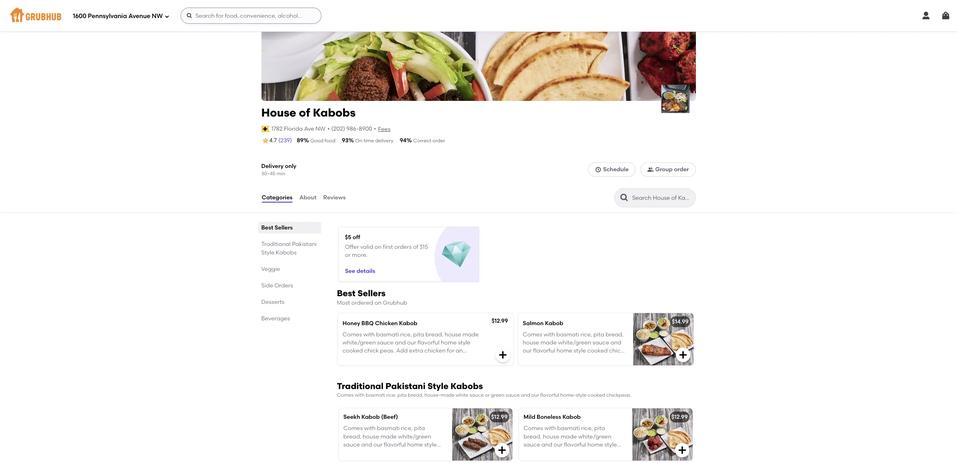 Task type: describe. For each thing, give the bounding box(es) containing it.
made for honey bbq chicken kabob
[[462, 331, 479, 338]]

about button
[[299, 184, 317, 213]]

pita for honey bbq chicken kabob
[[413, 331, 424, 338]]

best for best sellers most ordered on grubhub
[[337, 289, 356, 299]]

bread, for salmon kabob
[[606, 331, 624, 338]]

charge. for chicken
[[372, 356, 393, 363]]

and inside the traditional pakistani style kabobs comes with basmati rice, pita bread, house-made white sauce or green sauce and our flavorful home-style cooked chickpeas.
[[521, 392, 530, 398]]

$15
[[420, 244, 428, 251]]

add for chicken
[[396, 348, 408, 355]]

on
[[355, 138, 362, 144]]

nw for 1600 pennsylvania avenue nw
[[152, 12, 163, 20]]

comes with basmati rice, pita bread, house made white/green sauce and our flavorful home style cooked chick peas. add extra chicken for an additional charge. for mild boneless kabob
[[524, 425, 617, 463]]

rice, for mild boneless kabob
[[581, 425, 593, 432]]

grubhub
[[383, 300, 407, 307]]

best sellers most ordered on grubhub
[[337, 289, 407, 307]]

sauce for honey bbq chicken kabob
[[377, 340, 394, 346]]

traditional pakistani style kabobs comes with basmati rice, pita bread, house-made white sauce or green sauce and our flavorful home-style cooked chickpeas.
[[337, 381, 631, 398]]

(239)
[[278, 137, 292, 144]]

• (202) 986-8900 • fees
[[327, 125, 391, 133]]

kabobs for traditional pakistani style kabobs comes with basmati rice, pita bread, house-made white sauce or green sauce and our flavorful home-style cooked chickpeas.
[[451, 381, 483, 391]]

peas. for ordered
[[523, 356, 538, 363]]

cooked for honey bbq chicken kabob
[[343, 348, 363, 355]]

our for salmon kabob
[[523, 348, 532, 355]]

delivery
[[375, 138, 393, 144]]

best sellers tab
[[261, 224, 318, 232]]

our for mild boneless kabob
[[554, 442, 563, 448]]

people icon image
[[647, 167, 654, 173]]

orders
[[394, 244, 412, 251]]

schedule button
[[588, 163, 636, 177]]

honey bbq chicken kabob
[[343, 320, 417, 327]]

best sellers
[[261, 225, 293, 231]]

kabobs for traditional pakistani style kabobs
[[276, 250, 297, 256]]

boneless
[[537, 414, 561, 421]]

cooked for salmon kabob
[[587, 348, 608, 355]]

$5
[[345, 234, 351, 241]]

reviews
[[323, 194, 346, 201]]

style for salmon kabob
[[574, 348, 586, 355]]

ordered
[[351, 300, 373, 307]]

most
[[337, 300, 350, 307]]

pakistani for traditional pakistani style kabobs
[[292, 241, 317, 248]]

rice, inside the traditional pakistani style kabobs comes with basmati rice, pita bread, house-made white sauce or green sauce and our flavorful home-style cooked chickpeas.
[[386, 392, 396, 398]]

side orders tab
[[261, 282, 318, 290]]

30–45
[[261, 171, 275, 177]]

delivery
[[261, 163, 284, 170]]

mild boneless kabob image
[[632, 409, 693, 461]]

white/green for kabobs
[[578, 433, 611, 440]]

1782 florida ave nw
[[271, 125, 325, 132]]

nw for 1782 florida ave nw
[[315, 125, 325, 132]]

flavorful for salmon kabob
[[533, 348, 555, 355]]

house of kabobs logo image
[[661, 85, 689, 113]]

flavorful inside the traditional pakistani style kabobs comes with basmati rice, pita bread, house-made white sauce or green sauce and our flavorful home-style cooked chickpeas.
[[540, 392, 559, 398]]

more.
[[352, 252, 368, 259]]

flavorful for mild boneless kabob
[[564, 442, 586, 448]]

our inside the traditional pakistani style kabobs comes with basmati rice, pita bread, house-made white sauce or green sauce and our flavorful home-style cooked chickpeas.
[[531, 392, 539, 398]]

kabob down home-
[[562, 414, 581, 421]]

with for mild
[[544, 425, 556, 432]]

and for honey bbq chicken kabob
[[395, 340, 406, 346]]

categories button
[[261, 184, 293, 213]]

an for honey bbq chicken kabob
[[456, 348, 463, 355]]

traditional for traditional pakistani style kabobs
[[261, 241, 291, 248]]

seekh kabob (beef)
[[343, 414, 398, 421]]

good food
[[310, 138, 335, 144]]

salmon kabob
[[523, 320, 563, 327]]

traditional pakistani style kabobs tab
[[261, 240, 318, 257]]

1782
[[271, 125, 283, 132]]

honey
[[343, 320, 360, 327]]

ave
[[304, 125, 314, 132]]

$5 off offer valid on first orders of $15 or more.
[[345, 234, 428, 259]]

traditional pakistani style kabobs
[[261, 241, 317, 256]]

Search for food, convenience, alcohol... search field
[[180, 8, 321, 24]]

about
[[299, 194, 316, 201]]

details
[[356, 268, 375, 275]]

kabob right salmon
[[545, 320, 563, 327]]

first
[[383, 244, 393, 251]]

0 vertical spatial of
[[299, 106, 310, 119]]

style for mild boneless kabob
[[604, 442, 617, 448]]

of inside the $5 off offer valid on first orders of $15 or more.
[[413, 244, 418, 251]]

8900
[[359, 125, 372, 132]]

salmon
[[523, 320, 544, 327]]

on time delivery
[[355, 138, 393, 144]]

white/green for ordered
[[558, 340, 591, 346]]

traditional for traditional pakistani style kabobs comes with basmati rice, pita bread, house-made white sauce or green sauce and our flavorful home-style cooked chickpeas.
[[337, 381, 383, 391]]

see details button
[[345, 264, 375, 279]]

pita inside the traditional pakistani style kabobs comes with basmati rice, pita bread, house-made white sauce or green sauce and our flavorful home-style cooked chickpeas.
[[397, 392, 407, 398]]

house-
[[425, 392, 441, 398]]

fees button
[[378, 125, 391, 134]]

and for salmon kabob
[[610, 340, 621, 346]]

chicken for honey bbq chicken kabob
[[424, 348, 446, 355]]

(202)
[[331, 125, 345, 132]]

for for honey bbq chicken kabob
[[447, 348, 454, 355]]

sellers for best sellers
[[275, 225, 293, 231]]

comes for honey
[[343, 331, 362, 338]]

0 vertical spatial peas.
[[380, 348, 395, 355]]

1 horizontal spatial kabobs
[[313, 106, 356, 119]]

chicken
[[375, 320, 398, 327]]

extra for mild boneless kabob
[[590, 450, 604, 457]]

only
[[285, 163, 296, 170]]

rice, for salmon kabob
[[580, 331, 592, 338]]

$14.99
[[672, 318, 688, 325]]

comes for salmon
[[523, 331, 542, 338]]

offer
[[345, 244, 359, 251]]

veggie
[[261, 266, 280, 273]]

subscription pass image
[[261, 126, 269, 132]]

for for mild boneless kabob
[[546, 458, 554, 463]]

on for off
[[375, 244, 381, 251]]

correct order
[[413, 138, 445, 144]]

with for honey
[[363, 331, 375, 338]]

mild
[[524, 414, 535, 421]]

an for mild boneless kabob
[[555, 458, 562, 463]]

fees
[[378, 126, 391, 133]]

kabob right "seekh"
[[361, 414, 380, 421]]

with inside the traditional pakistani style kabobs comes with basmati rice, pita bread, house-made white sauce or green sauce and our flavorful home-style cooked chickpeas.
[[355, 392, 365, 398]]

seekh kabob (beef) image
[[452, 409, 512, 461]]

mild boneless kabob
[[524, 414, 581, 421]]

food
[[325, 138, 335, 144]]

charge. for kabob
[[593, 458, 614, 463]]

beverages
[[261, 315, 290, 322]]

made inside the traditional pakistani style kabobs comes with basmati rice, pita bread, house-made white sauce or green sauce and our flavorful home-style cooked chickpeas.
[[441, 392, 455, 398]]

pennsylvania
[[88, 12, 127, 20]]

see details
[[345, 268, 375, 275]]

style for traditional pakistani style kabobs comes with basmati rice, pita bread, house-made white sauce or green sauce and our flavorful home-style cooked chickpeas.
[[428, 381, 448, 391]]

pakistani for traditional pakistani style kabobs comes with basmati rice, pita bread, house-made white sauce or green sauce and our flavorful home-style cooked chickpeas.
[[385, 381, 425, 391]]

986-
[[346, 125, 359, 132]]



Task type: vqa. For each thing, say whether or not it's contained in the screenshot.
left Pakistani
yes



Task type: locate. For each thing, give the bounding box(es) containing it.
or inside the $5 off offer valid on first orders of $15 or more.
[[345, 252, 351, 259]]

• left fees on the top left of the page
[[374, 125, 376, 132]]

1 horizontal spatial order
[[674, 166, 689, 173]]

comes down salmon
[[523, 331, 542, 338]]

kabob right chicken
[[399, 320, 417, 327]]

0 horizontal spatial pakistani
[[292, 241, 317, 248]]

style inside the traditional pakistani style kabobs comes with basmati rice, pita bread, house-made white sauce or green sauce and our flavorful home-style cooked chickpeas.
[[428, 381, 448, 391]]

1 vertical spatial home
[[557, 348, 572, 355]]

our down honey bbq chicken kabob
[[407, 340, 416, 346]]

with up "seekh"
[[355, 392, 365, 398]]

order right "correct"
[[432, 138, 445, 144]]

0 horizontal spatial best
[[261, 225, 273, 231]]

1 vertical spatial style
[[428, 381, 448, 391]]

bread, for honey bbq chicken kabob
[[425, 331, 443, 338]]

1 horizontal spatial an
[[555, 458, 562, 463]]

valid
[[360, 244, 373, 251]]

comes inside the traditional pakistani style kabobs comes with basmati rice, pita bread, house-made white sauce or green sauce and our flavorful home-style cooked chickpeas.
[[337, 392, 354, 398]]

bread, inside "comes with basmati rice, pita bread, house made white/green sauce and our flavorful home style cooked chick peas."
[[606, 331, 624, 338]]

1 horizontal spatial chick
[[545, 450, 560, 457]]

pita for mild boneless kabob
[[594, 425, 605, 432]]

style inside traditional pakistani style kabobs
[[261, 250, 274, 256]]

style for traditional pakistani style kabobs
[[261, 250, 274, 256]]

categories
[[262, 194, 293, 201]]

best up traditional pakistani style kabobs
[[261, 225, 273, 231]]

flavorful
[[417, 340, 440, 346], [533, 348, 555, 355], [540, 392, 559, 398], [564, 442, 586, 448]]

1 horizontal spatial style
[[428, 381, 448, 391]]

2 horizontal spatial home
[[587, 442, 603, 448]]

89
[[297, 137, 303, 144]]

group
[[655, 166, 673, 173]]

best for best sellers
[[261, 225, 273, 231]]

0 vertical spatial house
[[445, 331, 461, 338]]

house inside "comes with basmati rice, pita bread, house made white/green sauce and our flavorful home style cooked chick peas."
[[523, 340, 539, 346]]

schedule
[[603, 166, 629, 173]]

bread, inside the traditional pakistani style kabobs comes with basmati rice, pita bread, house-made white sauce or green sauce and our flavorful home-style cooked chickpeas.
[[408, 392, 423, 398]]

0 vertical spatial home
[[441, 340, 457, 346]]

star icon image
[[261, 137, 269, 145]]

for
[[447, 348, 454, 355], [546, 458, 554, 463]]

and
[[395, 340, 406, 346], [610, 340, 621, 346], [521, 392, 530, 398], [541, 442, 552, 448]]

0 vertical spatial comes with basmati rice, pita bread, house made white/green sauce and our flavorful home style cooked chick peas. add extra chicken for an additional charge.
[[343, 331, 479, 363]]

comes down 'honey'
[[343, 331, 362, 338]]

0 horizontal spatial add
[[396, 348, 408, 355]]

bread,
[[425, 331, 443, 338], [606, 331, 624, 338], [408, 392, 423, 398], [524, 433, 542, 440]]

florida
[[284, 125, 303, 132]]

chick inside "comes with basmati rice, pita bread, house made white/green sauce and our flavorful home style cooked chick peas."
[[609, 348, 624, 355]]

flavorful for honey bbq chicken kabob
[[417, 340, 440, 346]]

basmati for mild boneless kabob
[[557, 425, 580, 432]]

time
[[364, 138, 374, 144]]

1 horizontal spatial or
[[485, 392, 490, 398]]

sauce for salmon kabob
[[593, 340, 609, 346]]

correct
[[413, 138, 431, 144]]

additional for mild boneless kabob
[[563, 458, 591, 463]]

green
[[491, 392, 504, 398]]

svg image
[[941, 11, 951, 21], [186, 12, 193, 19], [497, 446, 507, 455], [677, 446, 687, 455]]

add for kabob
[[577, 450, 589, 457]]

sauce for mild boneless kabob
[[524, 442, 540, 448]]

nw right 'avenue'
[[152, 12, 163, 20]]

comes with basmati rice, pita bread, house made white/green sauce and our flavorful home style cooked chick peas. add extra chicken for an additional charge. for honey bbq chicken kabob
[[343, 331, 479, 363]]

1 horizontal spatial traditional
[[337, 381, 383, 391]]

avenue
[[128, 12, 150, 20]]

of left $15
[[413, 244, 418, 251]]

or left green
[[485, 392, 490, 398]]

our
[[407, 340, 416, 346], [523, 348, 532, 355], [531, 392, 539, 398], [554, 442, 563, 448]]

salmon kabob image
[[633, 313, 693, 365]]

basmati inside the traditional pakistani style kabobs comes with basmati rice, pita bread, house-made white sauce or green sauce and our flavorful home-style cooked chickpeas.
[[366, 392, 385, 398]]

nw inside button
[[315, 125, 325, 132]]

rice, for honey bbq chicken kabob
[[400, 331, 412, 338]]

(beef)
[[381, 414, 398, 421]]

93
[[342, 137, 349, 144]]

beverages tab
[[261, 315, 318, 323]]

order for correct order
[[432, 138, 445, 144]]

house
[[445, 331, 461, 338], [523, 340, 539, 346], [543, 433, 559, 440]]

pakistani inside traditional pakistani style kabobs
[[292, 241, 317, 248]]

desserts
[[261, 299, 284, 306]]

or
[[345, 252, 351, 259], [485, 392, 490, 398]]

house of kabobs
[[261, 106, 356, 119]]

basmati for salmon kabob
[[556, 331, 579, 338]]

side orders
[[261, 283, 293, 289]]

1 horizontal spatial peas.
[[523, 356, 538, 363]]

nw
[[152, 12, 163, 20], [315, 125, 325, 132]]

order
[[432, 138, 445, 144], [674, 166, 689, 173]]

kabobs inside traditional pakistani style kabobs
[[276, 250, 297, 256]]

1 horizontal spatial extra
[[590, 450, 604, 457]]

1 vertical spatial add
[[577, 450, 589, 457]]

chick
[[364, 348, 379, 355], [609, 348, 624, 355], [545, 450, 560, 457]]

1 vertical spatial on
[[374, 300, 381, 307]]

bread, for mild boneless kabob
[[524, 433, 542, 440]]

desserts tab
[[261, 298, 318, 307]]

good
[[310, 138, 324, 144]]

with for salmon
[[544, 331, 555, 338]]

1 horizontal spatial of
[[413, 244, 418, 251]]

0 vertical spatial nw
[[152, 12, 163, 20]]

0 horizontal spatial or
[[345, 252, 351, 259]]

our down salmon
[[523, 348, 532, 355]]

order for group order
[[674, 166, 689, 173]]

basmati
[[376, 331, 399, 338], [556, 331, 579, 338], [366, 392, 385, 398], [557, 425, 580, 432]]

bbq
[[361, 320, 374, 327]]

1 vertical spatial or
[[485, 392, 490, 398]]

1 vertical spatial peas.
[[523, 356, 538, 363]]

basmati down salmon kabob
[[556, 331, 579, 338]]

0 vertical spatial kabobs
[[313, 106, 356, 119]]

0 horizontal spatial of
[[299, 106, 310, 119]]

pita
[[413, 331, 424, 338], [593, 331, 604, 338], [397, 392, 407, 398], [594, 425, 605, 432]]

chickpeas.
[[606, 392, 631, 398]]

1 horizontal spatial add
[[577, 450, 589, 457]]

rice, inside "comes with basmati rice, pita bread, house made white/green sauce and our flavorful home style cooked chick peas."
[[580, 331, 592, 338]]

0 horizontal spatial extra
[[409, 348, 423, 355]]

2 vertical spatial kabobs
[[451, 381, 483, 391]]

1 vertical spatial house
[[523, 340, 539, 346]]

on inside the $5 off offer valid on first orders of $15 or more.
[[375, 244, 381, 251]]

chicken
[[424, 348, 446, 355], [524, 458, 545, 463]]

nw inside main navigation navigation
[[152, 12, 163, 20]]

1 vertical spatial traditional
[[337, 381, 383, 391]]

comes with basmati rice, pita bread, house made white/green sauce and our flavorful home style cooked chick peas. add extra chicken for an additional charge.
[[343, 331, 479, 363], [524, 425, 617, 463]]

of up ave
[[299, 106, 310, 119]]

1 horizontal spatial charge.
[[593, 458, 614, 463]]

our down mild boneless kabob
[[554, 442, 563, 448]]

2 • from the left
[[374, 125, 376, 132]]

peas. down chicken
[[380, 348, 395, 355]]

comes for mild
[[524, 425, 543, 432]]

2 vertical spatial house
[[543, 433, 559, 440]]

1 vertical spatial chicken
[[524, 458, 545, 463]]

sellers up traditional pakistani style kabobs
[[275, 225, 293, 231]]

kabobs up veggie tab
[[276, 250, 297, 256]]

orders
[[274, 283, 293, 289]]

svg image inside schedule button
[[595, 167, 601, 173]]

traditional inside the traditional pakistani style kabobs comes with basmati rice, pita bread, house-made white sauce or green sauce and our flavorful home-style cooked chickpeas.
[[337, 381, 383, 391]]

traditional down best sellers
[[261, 241, 291, 248]]

1 vertical spatial best
[[337, 289, 356, 299]]

see
[[345, 268, 355, 275]]

sellers inside tab
[[275, 225, 293, 231]]

0 vertical spatial chicken
[[424, 348, 446, 355]]

off
[[353, 234, 360, 241]]

delivery only 30–45 min
[[261, 163, 296, 177]]

pakistani down "best sellers" tab
[[292, 241, 317, 248]]

an
[[456, 348, 463, 355], [555, 458, 562, 463]]

white/green
[[343, 340, 376, 346], [558, 340, 591, 346], [578, 433, 611, 440]]

2 horizontal spatial house
[[543, 433, 559, 440]]

0 vertical spatial best
[[261, 225, 273, 231]]

0 vertical spatial charge.
[[372, 356, 393, 363]]

kabobs
[[313, 106, 356, 119], [276, 250, 297, 256], [451, 381, 483, 391]]

our up mild
[[531, 392, 539, 398]]

on inside best sellers most ordered on grubhub
[[374, 300, 381, 307]]

our for honey bbq chicken kabob
[[407, 340, 416, 346]]

0 horizontal spatial style
[[261, 250, 274, 256]]

caret left icon image
[[270, 9, 280, 19]]

made inside "comes with basmati rice, pita bread, house made white/green sauce and our flavorful home style cooked chick peas."
[[540, 340, 557, 346]]

cooked
[[343, 348, 363, 355], [587, 348, 608, 355], [588, 392, 605, 398], [524, 450, 544, 457]]

side
[[261, 283, 273, 289]]

• left (202)
[[327, 125, 330, 132]]

$12.99 for mild boneless kabob
[[671, 414, 688, 421]]

1 horizontal spatial pakistani
[[385, 381, 425, 391]]

promo image
[[442, 240, 471, 270]]

comes with basmati rice, pita bread, house made white/green sauce and our flavorful home style cooked chick peas. add extra chicken for an additional charge. down mild boneless kabob
[[524, 425, 617, 463]]

$12.99
[[492, 318, 508, 324], [491, 414, 507, 421], [671, 414, 688, 421]]

sellers inside best sellers most ordered on grubhub
[[358, 289, 386, 299]]

0 vertical spatial traditional
[[261, 241, 291, 248]]

peas. for kabobs
[[561, 450, 576, 457]]

0 horizontal spatial charge.
[[372, 356, 393, 363]]

and for mild boneless kabob
[[541, 442, 552, 448]]

0 vertical spatial on
[[375, 244, 381, 251]]

additional for honey bbq chicken kabob
[[343, 356, 371, 363]]

0 horizontal spatial •
[[327, 125, 330, 132]]

1 vertical spatial extra
[[590, 450, 604, 457]]

$12.99 for seekh kabob (beef)
[[491, 414, 507, 421]]

0 horizontal spatial chicken
[[424, 348, 446, 355]]

basmati down mild boneless kabob
[[557, 425, 580, 432]]

1 vertical spatial of
[[413, 244, 418, 251]]

pita for salmon kabob
[[593, 331, 604, 338]]

comes up "seekh"
[[337, 392, 354, 398]]

traditional up "seekh"
[[337, 381, 383, 391]]

basmati down chicken
[[376, 331, 399, 338]]

kabob
[[399, 320, 417, 327], [545, 320, 563, 327], [361, 414, 380, 421], [562, 414, 581, 421]]

2 horizontal spatial peas.
[[561, 450, 576, 457]]

peas. inside "comes with basmati rice, pita bread, house made white/green sauce and our flavorful home style cooked chick peas."
[[523, 356, 538, 363]]

style
[[458, 340, 470, 346], [574, 348, 586, 355], [576, 392, 586, 398], [604, 442, 617, 448]]

reviews button
[[323, 184, 346, 213]]

2 vertical spatial home
[[587, 442, 603, 448]]

chick for kabobs
[[545, 450, 560, 457]]

0 vertical spatial sellers
[[275, 225, 293, 231]]

on left the first on the bottom left
[[375, 244, 381, 251]]

0 horizontal spatial home
[[441, 340, 457, 346]]

veggie tab
[[261, 265, 318, 274]]

1600
[[73, 12, 86, 20]]

cooked for mild boneless kabob
[[524, 450, 544, 457]]

seekh
[[343, 414, 360, 421]]

cooked inside "comes with basmati rice, pita bread, house made white/green sauce and our flavorful home style cooked chick peas."
[[587, 348, 608, 355]]

0 horizontal spatial sellers
[[275, 225, 293, 231]]

0 horizontal spatial kabobs
[[276, 250, 297, 256]]

on for sellers
[[374, 300, 381, 307]]

0 horizontal spatial order
[[432, 138, 445, 144]]

style up house-
[[428, 381, 448, 391]]

sauce inside "comes with basmati rice, pita bread, house made white/green sauce and our flavorful home style cooked chick peas."
[[593, 340, 609, 346]]

comes
[[343, 331, 362, 338], [523, 331, 542, 338], [337, 392, 354, 398], [524, 425, 543, 432]]

flavorful inside "comes with basmati rice, pita bread, house made white/green sauce and our flavorful home style cooked chick peas."
[[533, 348, 555, 355]]

style inside "comes with basmati rice, pita bread, house made white/green sauce and our flavorful home style cooked chick peas."
[[574, 348, 586, 355]]

kabobs up (202)
[[313, 106, 356, 119]]

with
[[363, 331, 375, 338], [544, 331, 555, 338], [355, 392, 365, 398], [544, 425, 556, 432]]

with down salmon kabob
[[544, 331, 555, 338]]

0 vertical spatial style
[[261, 250, 274, 256]]

2 vertical spatial peas.
[[561, 450, 576, 457]]

1 • from the left
[[327, 125, 330, 132]]

1 horizontal spatial for
[[546, 458, 554, 463]]

0 vertical spatial pakistani
[[292, 241, 317, 248]]

0 vertical spatial additional
[[343, 356, 371, 363]]

charge.
[[372, 356, 393, 363], [593, 458, 614, 463]]

1 vertical spatial additional
[[563, 458, 591, 463]]

chick for ordered
[[609, 348, 624, 355]]

home for best sellers
[[557, 348, 572, 355]]

0 horizontal spatial peas.
[[380, 348, 395, 355]]

home inside "comes with basmati rice, pita bread, house made white/green sauce and our flavorful home style cooked chick peas."
[[557, 348, 572, 355]]

0 horizontal spatial for
[[447, 348, 454, 355]]

cooked inside the traditional pakistani style kabobs comes with basmati rice, pita bread, house-made white sauce or green sauce and our flavorful home-style cooked chickpeas.
[[588, 392, 605, 398]]

0 vertical spatial add
[[396, 348, 408, 355]]

1 horizontal spatial comes with basmati rice, pita bread, house made white/green sauce and our flavorful home style cooked chick peas. add extra chicken for an additional charge.
[[524, 425, 617, 463]]

order right group
[[674, 166, 689, 173]]

1 horizontal spatial best
[[337, 289, 356, 299]]

0 horizontal spatial chick
[[364, 348, 379, 355]]

traditional inside traditional pakistani style kabobs
[[261, 241, 291, 248]]

comes with basmati rice, pita bread, house made white/green sauce and our flavorful home style cooked chick peas. add extra chicken for an additional charge. down chicken
[[343, 331, 479, 363]]

on
[[375, 244, 381, 251], [374, 300, 381, 307]]

2 horizontal spatial kabobs
[[451, 381, 483, 391]]

0 horizontal spatial traditional
[[261, 241, 291, 248]]

made for mild boneless kabob
[[561, 433, 577, 440]]

made
[[462, 331, 479, 338], [540, 340, 557, 346], [441, 392, 455, 398], [561, 433, 577, 440]]

group order button
[[640, 163, 696, 177]]

basmati for honey bbq chicken kabob
[[376, 331, 399, 338]]

0 horizontal spatial additional
[[343, 356, 371, 363]]

white/green inside "comes with basmati rice, pita bread, house made white/green sauce and our flavorful home style cooked chick peas."
[[558, 340, 591, 346]]

home-
[[560, 392, 576, 398]]

or down offer
[[345, 252, 351, 259]]

pakistani up house-
[[385, 381, 425, 391]]

1 horizontal spatial additional
[[563, 458, 591, 463]]

order inside button
[[674, 166, 689, 173]]

house
[[261, 106, 296, 119]]

kabobs inside the traditional pakistani style kabobs comes with basmati rice, pita bread, house-made white sauce or green sauce and our flavorful home-style cooked chickpeas.
[[451, 381, 483, 391]]

rice,
[[400, 331, 412, 338], [580, 331, 592, 338], [386, 392, 396, 398], [581, 425, 593, 432]]

1782 florida ave nw button
[[271, 125, 326, 134]]

pakistani inside the traditional pakistani style kabobs comes with basmati rice, pita bread, house-made white sauce or green sauce and our flavorful home-style cooked chickpeas.
[[385, 381, 425, 391]]

2 horizontal spatial chick
[[609, 348, 624, 355]]

1 vertical spatial an
[[555, 458, 562, 463]]

style up veggie
[[261, 250, 274, 256]]

1 horizontal spatial chicken
[[524, 458, 545, 463]]

0 horizontal spatial nw
[[152, 12, 163, 20]]

1 vertical spatial kabobs
[[276, 250, 297, 256]]

Search House of Kabobs search field
[[631, 194, 693, 202]]

0 vertical spatial extra
[[409, 348, 423, 355]]

1 horizontal spatial •
[[374, 125, 376, 132]]

0 vertical spatial order
[[432, 138, 445, 144]]

made for salmon kabob
[[540, 340, 557, 346]]

best up most
[[337, 289, 356, 299]]

comes with basmati rice, pita bread, house made white/green sauce and our flavorful home style cooked chick peas.
[[523, 331, 624, 363]]

min
[[277, 171, 285, 177]]

(202) 986-8900 button
[[331, 125, 372, 133]]

best inside tab
[[261, 225, 273, 231]]

on right ordered
[[374, 300, 381, 307]]

1 vertical spatial charge.
[[593, 458, 614, 463]]

comes down mild
[[524, 425, 543, 432]]

or inside the traditional pakistani style kabobs comes with basmati rice, pita bread, house-made white sauce or green sauce and our flavorful home-style cooked chickpeas.
[[485, 392, 490, 398]]

style for honey bbq chicken kabob
[[458, 340, 470, 346]]

0 vertical spatial an
[[456, 348, 463, 355]]

chicken for mild boneless kabob
[[524, 458, 545, 463]]

4.7
[[269, 137, 277, 144]]

basmati inside "comes with basmati rice, pita bread, house made white/green sauce and our flavorful home style cooked chick peas."
[[556, 331, 579, 338]]

1 vertical spatial for
[[546, 458, 554, 463]]

white
[[456, 392, 468, 398]]

house for traditional pakistani style kabobs
[[543, 433, 559, 440]]

svg image
[[921, 11, 931, 21], [164, 14, 169, 19], [595, 167, 601, 173], [498, 350, 507, 360], [678, 350, 688, 360]]

search icon image
[[619, 193, 629, 203]]

1 horizontal spatial nw
[[315, 125, 325, 132]]

0 horizontal spatial an
[[456, 348, 463, 355]]

peas. down mild boneless kabob
[[561, 450, 576, 457]]

kabobs up white
[[451, 381, 483, 391]]

0 horizontal spatial comes with basmati rice, pita bread, house made white/green sauce and our flavorful home style cooked chick peas. add extra chicken for an additional charge.
[[343, 331, 479, 363]]

1600 pennsylvania avenue nw
[[73, 12, 163, 20]]

comes inside "comes with basmati rice, pita bread, house made white/green sauce and our flavorful home style cooked chick peas."
[[523, 331, 542, 338]]

home for traditional pakistani style kabobs
[[587, 442, 603, 448]]

extra for honey bbq chicken kabob
[[409, 348, 423, 355]]

1 vertical spatial sellers
[[358, 289, 386, 299]]

nw right ave
[[315, 125, 325, 132]]

1 vertical spatial order
[[674, 166, 689, 173]]

house for best sellers
[[523, 340, 539, 346]]

peas. down salmon
[[523, 356, 538, 363]]

1 horizontal spatial home
[[557, 348, 572, 355]]

with down bbq
[[363, 331, 375, 338]]

1 horizontal spatial sellers
[[358, 289, 386, 299]]

main navigation navigation
[[0, 0, 957, 31]]

1 vertical spatial pakistani
[[385, 381, 425, 391]]

best inside best sellers most ordered on grubhub
[[337, 289, 356, 299]]

0 vertical spatial for
[[447, 348, 454, 355]]

0 vertical spatial or
[[345, 252, 351, 259]]

basmati up seekh kabob (beef) on the left of the page
[[366, 392, 385, 398]]

peas.
[[380, 348, 395, 355], [523, 356, 538, 363], [561, 450, 576, 457]]

and inside "comes with basmati rice, pita bread, house made white/green sauce and our flavorful home style cooked chick peas."
[[610, 340, 621, 346]]

1 vertical spatial comes with basmati rice, pita bread, house made white/green sauce and our flavorful home style cooked chick peas. add extra chicken for an additional charge.
[[524, 425, 617, 463]]

1 horizontal spatial house
[[523, 340, 539, 346]]

with inside "comes with basmati rice, pita bread, house made white/green sauce and our flavorful home style cooked chick peas."
[[544, 331, 555, 338]]

our inside "comes with basmati rice, pita bread, house made white/green sauce and our flavorful home style cooked chick peas."
[[523, 348, 532, 355]]

pita inside "comes with basmati rice, pita bread, house made white/green sauce and our flavorful home style cooked chick peas."
[[593, 331, 604, 338]]

0 horizontal spatial house
[[445, 331, 461, 338]]

94
[[400, 137, 406, 144]]

style inside the traditional pakistani style kabobs comes with basmati rice, pita bread, house-made white sauce or green sauce and our flavorful home-style cooked chickpeas.
[[576, 392, 586, 398]]

1 vertical spatial nw
[[315, 125, 325, 132]]

sellers up ordered
[[358, 289, 386, 299]]

group order
[[655, 166, 689, 173]]

sellers for best sellers most ordered on grubhub
[[358, 289, 386, 299]]

with down the boneless
[[544, 425, 556, 432]]



